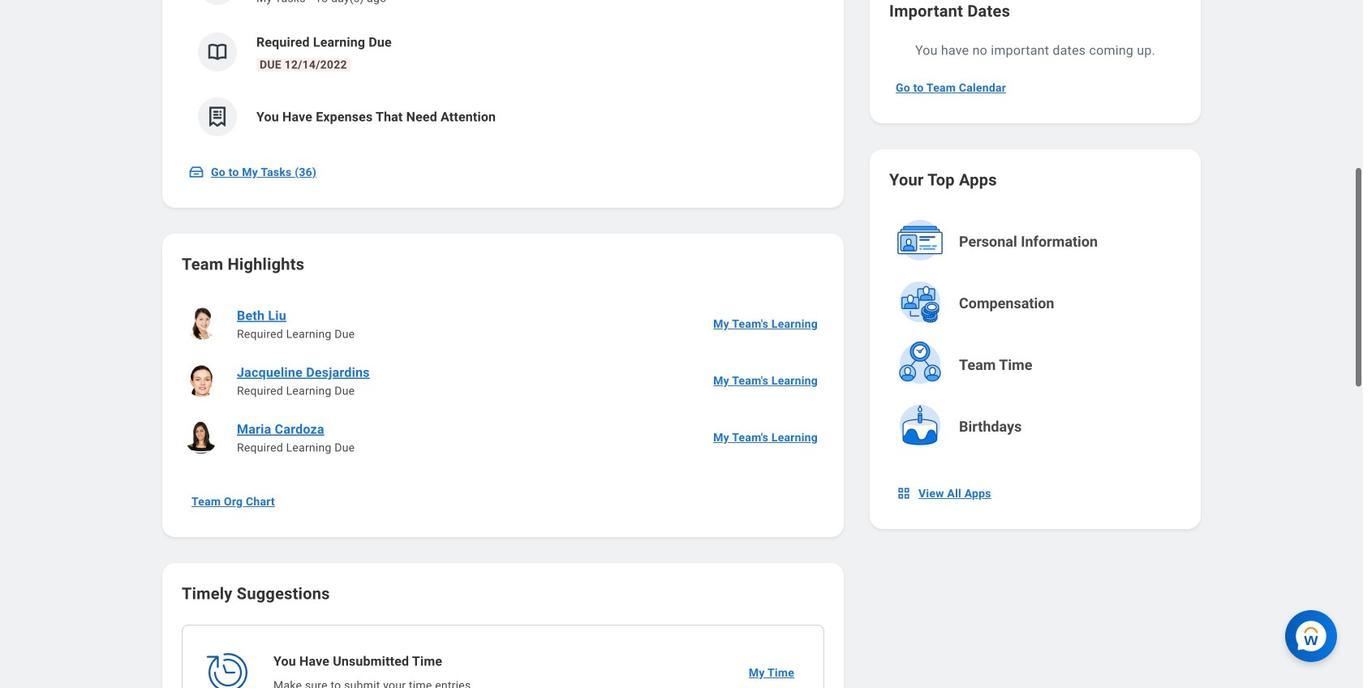 Task type: locate. For each thing, give the bounding box(es) containing it.
inbox image
[[188, 164, 205, 180]]

1 vertical spatial list
[[182, 296, 825, 466]]

0 vertical spatial list
[[182, 0, 825, 149]]

list
[[182, 0, 825, 149], [182, 296, 825, 466]]



Task type: vqa. For each thing, say whether or not it's contained in the screenshot.
first list from the bottom of the page
yes



Task type: describe. For each thing, give the bounding box(es) containing it.
book open image
[[205, 40, 230, 64]]

1 list from the top
[[182, 0, 825, 149]]

2 list from the top
[[182, 296, 825, 466]]

dashboard expenses image
[[205, 105, 230, 129]]

nbox image
[[896, 485, 913, 502]]



